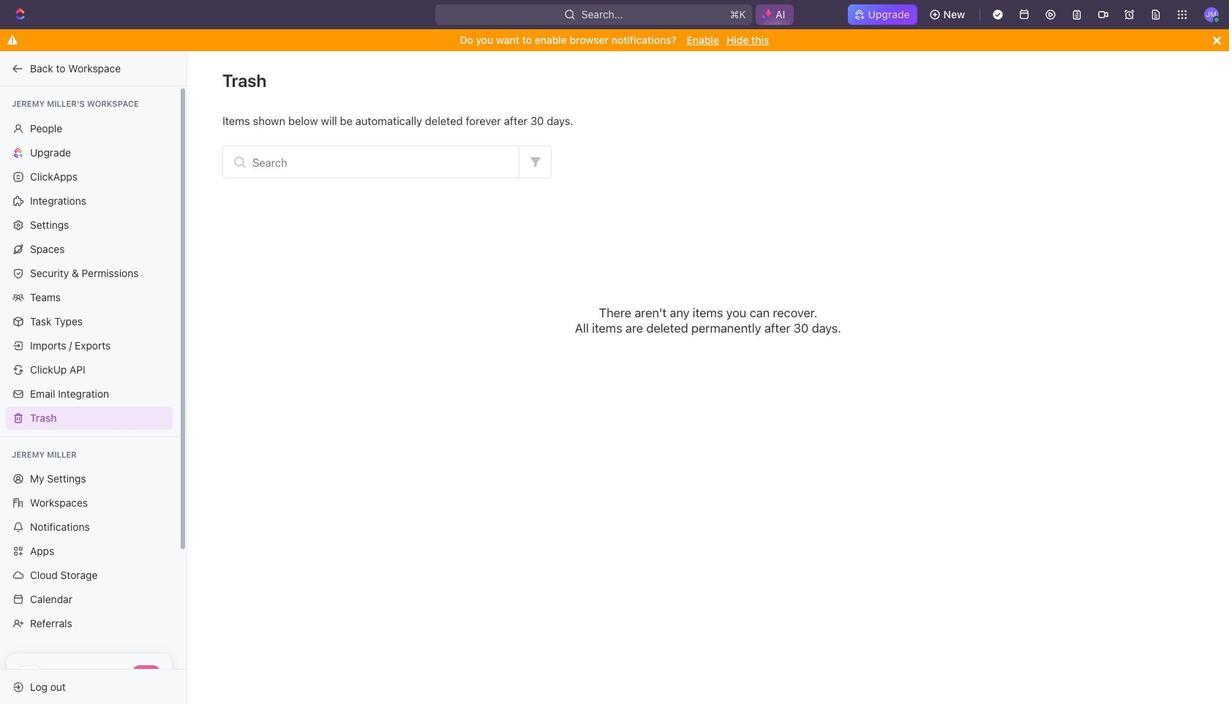 Task type: vqa. For each thing, say whether or not it's contained in the screenshot.
search text field
yes



Task type: locate. For each thing, give the bounding box(es) containing it.
Search text field
[[223, 146, 519, 178]]



